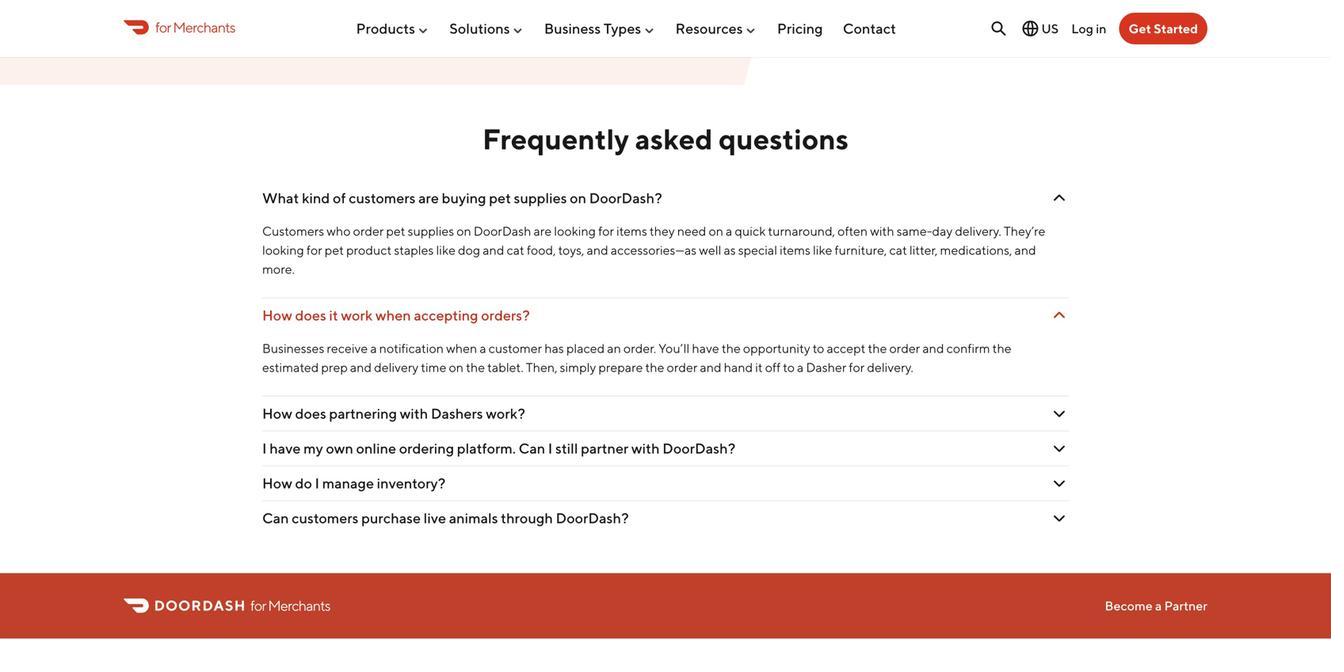 Task type: describe. For each thing, give the bounding box(es) containing it.
1 vertical spatial have
[[270, 440, 301, 457]]

do
[[295, 475, 312, 492]]

1 horizontal spatial with
[[631, 440, 660, 457]]

special
[[738, 242, 777, 258]]

and down they're
[[1015, 242, 1036, 258]]

become
[[1105, 598, 1153, 613]]

when for work
[[376, 307, 411, 324]]

when for notification
[[446, 341, 477, 356]]

types
[[604, 20, 641, 37]]

doordash
[[474, 223, 531, 238]]

they
[[650, 223, 675, 238]]

4 chevron down image from the top
[[1050, 474, 1069, 493]]

and left confirm
[[923, 341, 944, 356]]

a inside customers who order pet supplies on doordash are looking for items they need on a quick turnaround, often with same-day delivery. they're looking for pet product staples like dog and cat food, toys, and accessories—as well as special items like furniture, cat litter, medications, and more.
[[726, 223, 732, 238]]

delivery. inside 'businesses receive a notification when a customer has placed an order. you'll have the opportunity to accept the order and confirm the estimated prep and delivery time on the tablet. then, simply prepare the order and hand it off to a dasher for delivery.'
[[867, 360, 914, 375]]

the left tablet.
[[466, 360, 485, 375]]

on up well
[[709, 223, 723, 238]]

on up toys,
[[570, 189, 586, 206]]

on inside 'businesses receive a notification when a customer has placed an order. you'll have the opportunity to accept the order and confirm the estimated prep and delivery time on the tablet. then, simply prepare the order and hand it off to a dasher for delivery.'
[[449, 360, 464, 375]]

are inside customers who order pet supplies on doordash are looking for items they need on a quick turnaround, often with same-day delivery. they're looking for pet product staples like dog and cat food, toys, and accessories—as well as special items like furniture, cat litter, medications, and more.
[[534, 223, 552, 238]]

partnering
[[329, 405, 397, 422]]

0 horizontal spatial can
[[262, 509, 289, 527]]

day
[[932, 223, 953, 238]]

1 vertical spatial merchants
[[268, 597, 330, 614]]

own
[[326, 440, 353, 457]]

globe line image
[[1021, 19, 1040, 38]]

what
[[262, 189, 299, 206]]

can customers purchase live animals through doordash?
[[262, 509, 629, 527]]

does for partnering
[[295, 405, 326, 422]]

solutions
[[449, 20, 510, 37]]

become a partner
[[1105, 598, 1208, 613]]

delivery
[[374, 360, 419, 375]]

supplies inside customers who order pet supplies on doordash are looking for items they need on a quick turnaround, often with same-day delivery. they're looking for pet product staples like dog and cat food, toys, and accessories—as well as special items like furniture, cat litter, medications, and more.
[[408, 223, 454, 238]]

frequently asked questions
[[482, 122, 849, 156]]

partner
[[581, 440, 629, 457]]

and right toys,
[[587, 242, 608, 258]]

customer
[[489, 341, 542, 356]]

1 like from the left
[[436, 242, 456, 258]]

businesses
[[262, 341, 324, 356]]

0 vertical spatial items
[[617, 223, 647, 238]]

questions
[[719, 122, 849, 156]]

the right accept
[[868, 341, 887, 356]]

turnaround,
[[768, 223, 835, 238]]

animals
[[449, 509, 498, 527]]

then,
[[526, 360, 557, 375]]

and left the hand
[[700, 360, 722, 375]]

manage
[[322, 475, 374, 492]]

2 horizontal spatial i
[[548, 440, 553, 457]]

simply
[[560, 360, 596, 375]]

work
[[341, 307, 373, 324]]

an
[[607, 341, 621, 356]]

1 horizontal spatial supplies
[[514, 189, 567, 206]]

started
[[1154, 21, 1198, 36]]

medications,
[[940, 242, 1012, 258]]

ordering
[[399, 440, 454, 457]]

online
[[356, 440, 396, 457]]

0 horizontal spatial pet
[[325, 242, 344, 258]]

quick
[[735, 223, 766, 238]]

kind
[[302, 189, 330, 206]]

still
[[555, 440, 578, 457]]

0 horizontal spatial i
[[262, 440, 267, 457]]

0 vertical spatial pet
[[489, 189, 511, 206]]

0 horizontal spatial for merchants
[[155, 18, 235, 35]]

staples
[[394, 242, 434, 258]]

and down doordash at the left top
[[483, 242, 504, 258]]

accepting
[[414, 307, 478, 324]]

a left the dasher
[[797, 360, 804, 375]]

1 cat from the left
[[507, 242, 524, 258]]

more.
[[262, 261, 295, 277]]

frequently
[[482, 122, 629, 156]]

get started button
[[1119, 13, 1208, 44]]

contact link
[[843, 14, 896, 43]]

off
[[765, 360, 781, 375]]

placed
[[566, 341, 605, 356]]

of
[[333, 189, 346, 206]]

asked
[[635, 122, 713, 156]]

my
[[304, 440, 323, 457]]

order.
[[624, 341, 656, 356]]

products link
[[356, 14, 429, 43]]

1 horizontal spatial items
[[780, 242, 811, 258]]

toys,
[[558, 242, 584, 258]]

1 vertical spatial customers
[[292, 509, 359, 527]]

work?
[[486, 405, 525, 422]]

chevron down image for doordash?
[[1050, 509, 1069, 528]]

a left partner
[[1155, 598, 1162, 613]]

customers who order pet supplies on doordash are looking for items they need on a quick turnaround, often with same-day delivery. they're looking for pet product staples like dog and cat food, toys, and accessories—as well as special items like furniture, cat litter, medications, and more.
[[262, 223, 1046, 277]]

0 horizontal spatial merchants
[[173, 18, 235, 35]]

platform.
[[457, 440, 516, 457]]

order inside customers who order pet supplies on doordash are looking for items they need on a quick turnaround, often with same-day delivery. they're looking for pet product staples like dog and cat food, toys, and accessories—as well as special items like furniture, cat litter, medications, and more.
[[353, 223, 384, 238]]

contact
[[843, 20, 896, 37]]

pricing link
[[777, 14, 823, 43]]

who
[[327, 223, 351, 238]]

us
[[1042, 21, 1059, 36]]

solutions link
[[449, 14, 524, 43]]

how for how do i manage inventory?
[[262, 475, 292, 492]]

purchase
[[361, 509, 421, 527]]

prepare
[[599, 360, 643, 375]]

have inside 'businesses receive a notification when a customer has placed an order. you'll have the opportunity to accept the order and confirm the estimated prep and delivery time on the tablet. then, simply prepare the order and hand it off to a dasher for delivery.'
[[692, 341, 719, 356]]

inventory?
[[377, 475, 446, 492]]

log
[[1071, 21, 1094, 36]]

log in
[[1071, 21, 1107, 36]]

how for how does it work when accepting orders?
[[262, 307, 292, 324]]

it inside 'businesses receive a notification when a customer has placed an order. you'll have the opportunity to accept the order and confirm the estimated prep and delivery time on the tablet. then, simply prepare the order and hand it off to a dasher for delivery.'
[[755, 360, 763, 375]]

through
[[501, 509, 553, 527]]

2 cat from the left
[[889, 242, 907, 258]]

receive
[[327, 341, 368, 356]]

1 horizontal spatial looking
[[554, 223, 596, 238]]



Task type: locate. For each thing, give the bounding box(es) containing it.
are left buying
[[418, 189, 439, 206]]

when up time
[[446, 341, 477, 356]]

1 how from the top
[[262, 307, 292, 324]]

product
[[346, 242, 392, 258]]

cat
[[507, 242, 524, 258], [889, 242, 907, 258]]

customers right the of
[[349, 189, 416, 206]]

pet up staples
[[386, 223, 405, 238]]

0 vertical spatial does
[[295, 307, 326, 324]]

business
[[544, 20, 601, 37]]

1 horizontal spatial i
[[315, 475, 319, 492]]

how up businesses
[[262, 307, 292, 324]]

and down receive
[[350, 360, 372, 375]]

0 horizontal spatial with
[[400, 405, 428, 422]]

dog
[[458, 242, 480, 258]]

1 vertical spatial supplies
[[408, 223, 454, 238]]

looking
[[554, 223, 596, 238], [262, 242, 304, 258]]

prep
[[321, 360, 348, 375]]

furniture,
[[835, 242, 887, 258]]

1 vertical spatial when
[[446, 341, 477, 356]]

well
[[699, 242, 721, 258]]

2 vertical spatial order
[[667, 360, 698, 375]]

delivery. inside customers who order pet supplies on doordash are looking for items they need on a quick turnaround, often with same-day delivery. they're looking for pet product staples like dog and cat food, toys, and accessories—as well as special items like furniture, cat litter, medications, and more.
[[955, 223, 1001, 238]]

0 horizontal spatial delivery.
[[867, 360, 914, 375]]

are up food,
[[534, 223, 552, 238]]

0 vertical spatial are
[[418, 189, 439, 206]]

the up the hand
[[722, 341, 741, 356]]

have right you'll
[[692, 341, 719, 356]]

like
[[436, 242, 456, 258], [813, 242, 832, 258]]

items up the accessories—as
[[617, 223, 647, 238]]

food,
[[527, 242, 556, 258]]

buying
[[442, 189, 486, 206]]

pet down who
[[325, 242, 344, 258]]

i
[[262, 440, 267, 457], [548, 440, 553, 457], [315, 475, 319, 492]]

1 chevron down image from the top
[[1050, 306, 1069, 325]]

like left dog
[[436, 242, 456, 258]]

2 vertical spatial pet
[[325, 242, 344, 258]]

how left do
[[262, 475, 292, 492]]

confirm
[[947, 341, 990, 356]]

1 horizontal spatial have
[[692, 341, 719, 356]]

2 horizontal spatial order
[[889, 341, 920, 356]]

0 horizontal spatial items
[[617, 223, 647, 238]]

1 horizontal spatial like
[[813, 242, 832, 258]]

looking up toys,
[[554, 223, 596, 238]]

0 horizontal spatial supplies
[[408, 223, 454, 238]]

a up as
[[726, 223, 732, 238]]

cat down doordash at the left top
[[507, 242, 524, 258]]

for inside 'businesses receive a notification when a customer has placed an order. you'll have the opportunity to accept the order and confirm the estimated prep and delivery time on the tablet. then, simply prepare the order and hand it off to a dasher for delivery.'
[[849, 360, 865, 375]]

1 vertical spatial doordash?
[[663, 440, 736, 457]]

does
[[295, 307, 326, 324], [295, 405, 326, 422]]

3 how from the top
[[262, 475, 292, 492]]

0 vertical spatial can
[[519, 440, 545, 457]]

0 vertical spatial order
[[353, 223, 384, 238]]

0 vertical spatial how
[[262, 307, 292, 324]]

with up ordering at the left bottom of page
[[400, 405, 428, 422]]

can
[[519, 440, 545, 457], [262, 509, 289, 527]]

same-
[[897, 223, 932, 238]]

2 like from the left
[[813, 242, 832, 258]]

1 vertical spatial are
[[534, 223, 552, 238]]

how
[[262, 307, 292, 324], [262, 405, 292, 422], [262, 475, 292, 492]]

2 vertical spatial with
[[631, 440, 660, 457]]

0 horizontal spatial have
[[270, 440, 301, 457]]

0 horizontal spatial are
[[418, 189, 439, 206]]

on right time
[[449, 360, 464, 375]]

order up product at the left top of the page
[[353, 223, 384, 238]]

resources
[[676, 20, 743, 37]]

has
[[545, 341, 564, 356]]

0 horizontal spatial order
[[353, 223, 384, 238]]

log in link
[[1071, 21, 1107, 36]]

chevron down image for orders?
[[1050, 306, 1069, 325]]

chevron down image
[[1050, 189, 1069, 208]]

2 vertical spatial how
[[262, 475, 292, 492]]

have
[[692, 341, 719, 356], [270, 440, 301, 457]]

1 horizontal spatial it
[[755, 360, 763, 375]]

looking up more.
[[262, 242, 304, 258]]

get started
[[1129, 21, 1198, 36]]

1 vertical spatial it
[[755, 360, 763, 375]]

i left my
[[262, 440, 267, 457]]

1 vertical spatial to
[[783, 360, 795, 375]]

orders?
[[481, 307, 530, 324]]

1 horizontal spatial delivery.
[[955, 223, 1001, 238]]

0 vertical spatial when
[[376, 307, 411, 324]]

i left 'still' on the bottom left of page
[[548, 440, 553, 457]]

0 vertical spatial have
[[692, 341, 719, 356]]

often
[[838, 223, 868, 238]]

merchants
[[173, 18, 235, 35], [268, 597, 330, 614]]

a
[[726, 223, 732, 238], [370, 341, 377, 356], [480, 341, 486, 356], [797, 360, 804, 375], [1155, 598, 1162, 613]]

customers down do
[[292, 509, 359, 527]]

2 horizontal spatial pet
[[489, 189, 511, 206]]

order down you'll
[[667, 360, 698, 375]]

1 vertical spatial does
[[295, 405, 326, 422]]

businesses receive a notification when a customer has placed an order. you'll have the opportunity to accept the order and confirm the estimated prep and delivery time on the tablet. then, simply prepare the order and hand it off to a dasher for delivery.
[[262, 341, 1012, 375]]

on up dog
[[457, 223, 471, 238]]

1 horizontal spatial when
[[446, 341, 477, 356]]

2 chevron down image from the top
[[1050, 404, 1069, 423]]

1 horizontal spatial pet
[[386, 223, 405, 238]]

how for how does partnering with dashers work?
[[262, 405, 292, 422]]

partner
[[1164, 598, 1208, 613]]

have left my
[[270, 440, 301, 457]]

what kind of customers are buying pet supplies on doordash?
[[262, 189, 662, 206]]

dashers
[[431, 405, 483, 422]]

1 vertical spatial can
[[262, 509, 289, 527]]

get
[[1129, 21, 1151, 36]]

pricing
[[777, 20, 823, 37]]

3 chevron down image from the top
[[1050, 439, 1069, 458]]

0 horizontal spatial looking
[[262, 242, 304, 258]]

how does it work when accepting orders?
[[262, 307, 530, 324]]

1 vertical spatial pet
[[386, 223, 405, 238]]

2 vertical spatial doordash?
[[556, 509, 629, 527]]

how does partnering with dashers work?
[[262, 405, 525, 422]]

0 vertical spatial looking
[[554, 223, 596, 238]]

it
[[329, 307, 338, 324], [755, 360, 763, 375]]

supplies
[[514, 189, 567, 206], [408, 223, 454, 238]]

0 horizontal spatial to
[[783, 360, 795, 375]]

delivery. right the dasher
[[867, 360, 914, 375]]

customers
[[262, 223, 324, 238]]

they're
[[1004, 223, 1046, 238]]

become a partner link
[[1105, 598, 1208, 613]]

1 horizontal spatial cat
[[889, 242, 907, 258]]

how down the estimated
[[262, 405, 292, 422]]

it left work
[[329, 307, 338, 324]]

5 chevron down image from the top
[[1050, 509, 1069, 528]]

delivery.
[[955, 223, 1001, 238], [867, 360, 914, 375]]

to up the dasher
[[813, 341, 824, 356]]

with right partner
[[631, 440, 660, 457]]

0 vertical spatial doordash?
[[589, 189, 662, 206]]

0 horizontal spatial like
[[436, 242, 456, 258]]

0 vertical spatial customers
[[349, 189, 416, 206]]

order
[[353, 223, 384, 238], [889, 341, 920, 356], [667, 360, 698, 375]]

accessories—as
[[611, 242, 697, 258]]

a left customer
[[480, 341, 486, 356]]

resources link
[[676, 14, 757, 43]]

opportunity
[[743, 341, 810, 356]]

delivery. up "medications,"
[[955, 223, 1001, 238]]

on
[[570, 189, 586, 206], [457, 223, 471, 238], [709, 223, 723, 238], [449, 360, 464, 375]]

pet up doordash at the left top
[[489, 189, 511, 206]]

with up furniture,
[[870, 223, 894, 238]]

items down turnaround, at the right
[[780, 242, 811, 258]]

1 horizontal spatial for merchants
[[250, 597, 330, 614]]

chevron down image for platform.
[[1050, 439, 1069, 458]]

how do i manage inventory?
[[262, 475, 446, 492]]

as
[[724, 242, 736, 258]]

it left off
[[755, 360, 763, 375]]

1 vertical spatial looking
[[262, 242, 304, 258]]

2 how from the top
[[262, 405, 292, 422]]

dasher
[[806, 360, 847, 375]]

hand
[[724, 360, 753, 375]]

when inside 'businesses receive a notification when a customer has placed an order. you'll have the opportunity to accept the order and confirm the estimated prep and delivery time on the tablet. then, simply prepare the order and hand it off to a dasher for delivery.'
[[446, 341, 477, 356]]

1 vertical spatial items
[[780, 242, 811, 258]]

1 horizontal spatial can
[[519, 440, 545, 457]]

with inside customers who order pet supplies on doordash are looking for items they need on a quick turnaround, often with same-day delivery. they're looking for pet product staples like dog and cat food, toys, and accessories—as well as special items like furniture, cat litter, medications, and more.
[[870, 223, 894, 238]]

business types link
[[544, 14, 656, 43]]

1 horizontal spatial order
[[667, 360, 698, 375]]

1 horizontal spatial to
[[813, 341, 824, 356]]

and
[[483, 242, 504, 258], [587, 242, 608, 258], [1015, 242, 1036, 258], [923, 341, 944, 356], [350, 360, 372, 375], [700, 360, 722, 375]]

1 vertical spatial order
[[889, 341, 920, 356]]

1 does from the top
[[295, 307, 326, 324]]

2 horizontal spatial with
[[870, 223, 894, 238]]

0 vertical spatial supplies
[[514, 189, 567, 206]]

you'll
[[659, 341, 690, 356]]

0 horizontal spatial cat
[[507, 242, 524, 258]]

when right work
[[376, 307, 411, 324]]

a right receive
[[370, 341, 377, 356]]

0 vertical spatial it
[[329, 307, 338, 324]]

in
[[1096, 21, 1107, 36]]

0 vertical spatial delivery.
[[955, 223, 1001, 238]]

0 horizontal spatial it
[[329, 307, 338, 324]]

supplies up staples
[[408, 223, 454, 238]]

i have my own online ordering platform. can i still partner with doordash?
[[262, 440, 736, 457]]

the right confirm
[[993, 341, 1012, 356]]

products
[[356, 20, 415, 37]]

1 horizontal spatial merchants
[[268, 597, 330, 614]]

live
[[424, 509, 446, 527]]

1 vertical spatial with
[[400, 405, 428, 422]]

accept
[[827, 341, 866, 356]]

cat down same-
[[889, 242, 907, 258]]

1 vertical spatial for merchants
[[250, 597, 330, 614]]

are
[[418, 189, 439, 206], [534, 223, 552, 238]]

2 does from the top
[[295, 405, 326, 422]]

to right off
[[783, 360, 795, 375]]

the
[[722, 341, 741, 356], [868, 341, 887, 356], [993, 341, 1012, 356], [466, 360, 485, 375], [645, 360, 664, 375]]

supplies up doordash at the left top
[[514, 189, 567, 206]]

0 vertical spatial with
[[870, 223, 894, 238]]

1 vertical spatial delivery.
[[867, 360, 914, 375]]

i right do
[[315, 475, 319, 492]]

1 vertical spatial how
[[262, 405, 292, 422]]

does for it
[[295, 307, 326, 324]]

does up my
[[295, 405, 326, 422]]

0 vertical spatial for merchants
[[155, 18, 235, 35]]

estimated
[[262, 360, 319, 375]]

0 vertical spatial to
[[813, 341, 824, 356]]

with
[[870, 223, 894, 238], [400, 405, 428, 422], [631, 440, 660, 457]]

pet
[[489, 189, 511, 206], [386, 223, 405, 238], [325, 242, 344, 258]]

like down turnaround, at the right
[[813, 242, 832, 258]]

chevron down image
[[1050, 306, 1069, 325], [1050, 404, 1069, 423], [1050, 439, 1069, 458], [1050, 474, 1069, 493], [1050, 509, 1069, 528]]

1 horizontal spatial are
[[534, 223, 552, 238]]

0 horizontal spatial when
[[376, 307, 411, 324]]

customers
[[349, 189, 416, 206], [292, 509, 359, 527]]

tablet.
[[487, 360, 524, 375]]

the down order.
[[645, 360, 664, 375]]

does up businesses
[[295, 307, 326, 324]]

0 vertical spatial merchants
[[173, 18, 235, 35]]

order right accept
[[889, 341, 920, 356]]

doordash?
[[589, 189, 662, 206], [663, 440, 736, 457], [556, 509, 629, 527]]



Task type: vqa. For each thing, say whether or not it's contained in the screenshot.
drives
no



